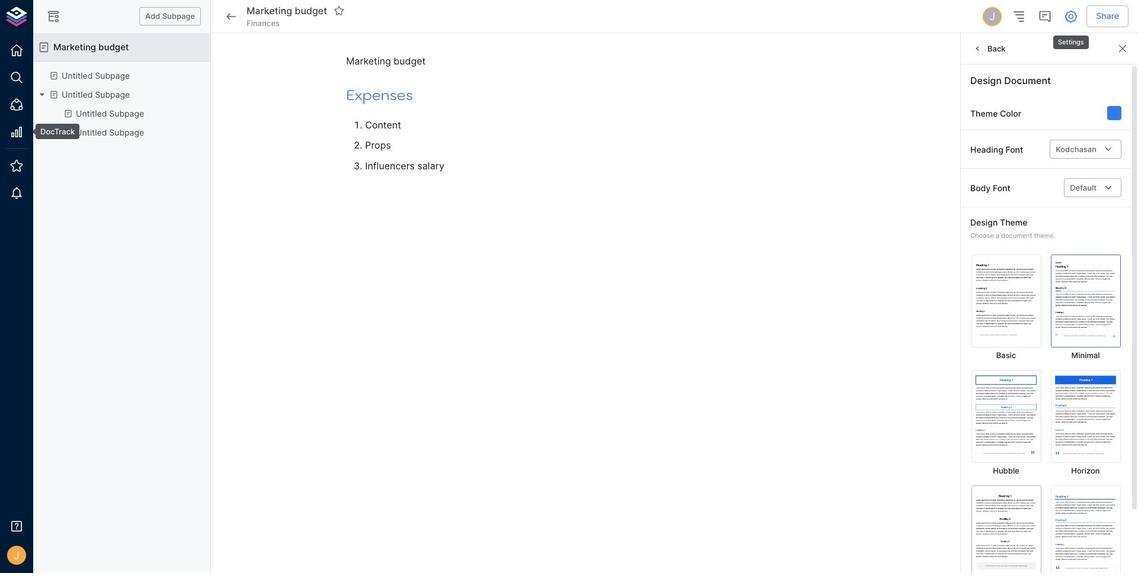 Task type: locate. For each thing, give the bounding box(es) containing it.
comments image
[[1038, 9, 1052, 23]]

1 horizontal spatial tooltip
[[1052, 27, 1090, 51]]

favorite image
[[334, 6, 344, 16]]

table of contents image
[[1012, 9, 1026, 23]]

tooltip
[[1052, 27, 1090, 51], [27, 124, 80, 139]]

go back image
[[224, 9, 238, 23]]

0 horizontal spatial tooltip
[[27, 124, 80, 139]]

0 vertical spatial tooltip
[[1052, 27, 1090, 51]]



Task type: describe. For each thing, give the bounding box(es) containing it.
hide wiki image
[[46, 9, 60, 23]]

1 vertical spatial tooltip
[[27, 124, 80, 139]]

settings image
[[1064, 9, 1078, 23]]



Task type: vqa. For each thing, say whether or not it's contained in the screenshot.
search workspaces... text box
no



